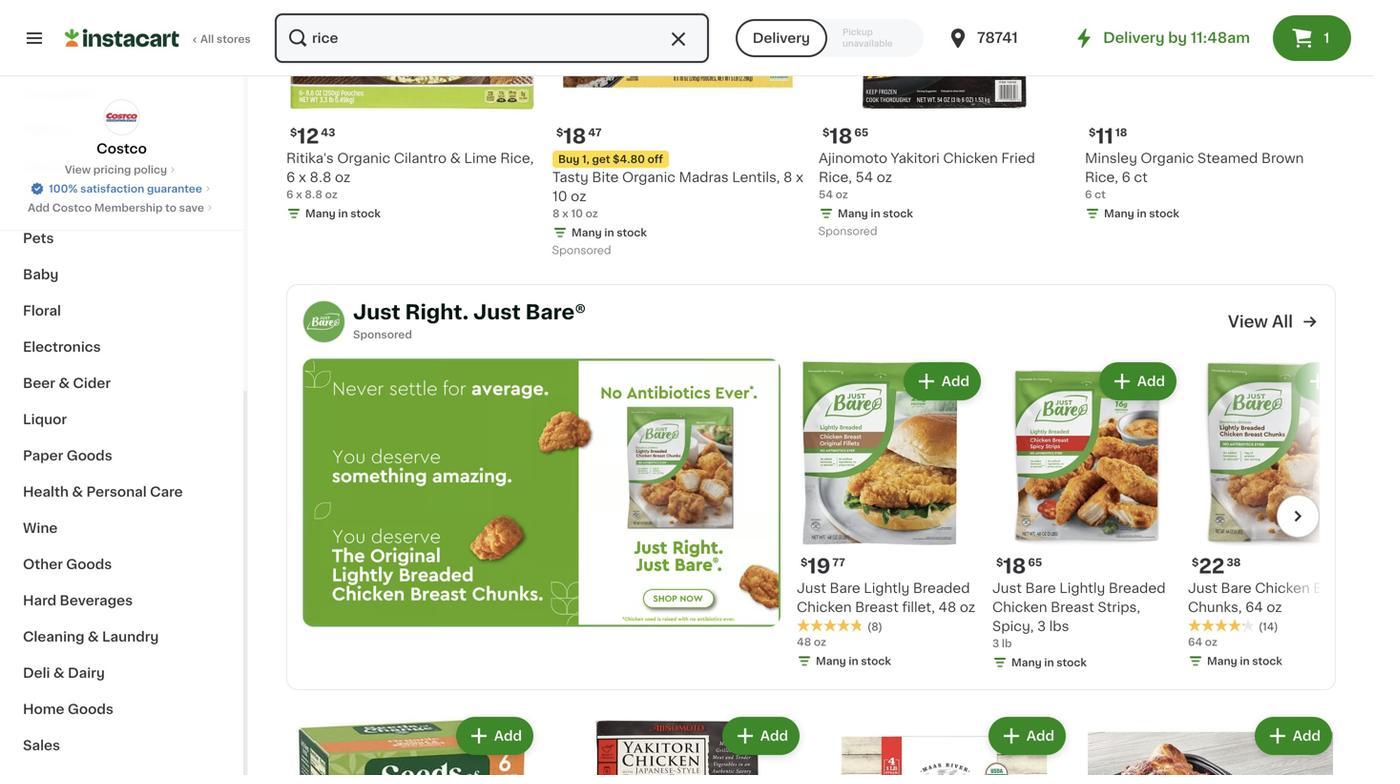 Task type: locate. For each thing, give the bounding box(es) containing it.
breast
[[1313, 582, 1357, 595], [855, 601, 899, 614], [1051, 601, 1094, 614]]

many down lb
[[1012, 658, 1042, 668]]

1 vertical spatial costco
[[52, 203, 92, 213]]

spo
[[353, 330, 374, 340]]

in for 54
[[871, 208, 880, 219]]

1 horizontal spatial 10
[[571, 208, 583, 219]]

product group
[[553, 0, 804, 261], [819, 0, 1070, 242], [797, 359, 985, 673], [993, 359, 1181, 675], [1188, 359, 1374, 673], [286, 714, 537, 776], [553, 714, 804, 776], [819, 714, 1070, 776], [1085, 714, 1336, 776]]

$ for just bare lightly breaded chicken breast strips, spicy, 3 lbs
[[996, 558, 1003, 568]]

1 bare from the left
[[830, 582, 861, 595]]

organic for 12
[[337, 152, 391, 165]]

goods
[[67, 449, 112, 463], [66, 558, 112, 572], [68, 703, 113, 717]]

rice, down the ajinomoto
[[819, 171, 852, 184]]

many in stock down the lbs
[[1012, 658, 1087, 668]]

liquor link
[[11, 402, 232, 438]]

in down ritika's organic cilantro & lime rice, 6 x 8.8 oz 6 x 8.8 oz
[[338, 208, 348, 219]]

& right beer
[[59, 377, 70, 390]]

breaded inside just bare lightly breaded chicken breast strips, spicy, 3 lbs 3 lb
[[1109, 582, 1166, 595]]

11
[[1096, 126, 1114, 146]]

1 vertical spatial 65
[[1028, 558, 1042, 568]]

1 horizontal spatial breaded
[[1109, 582, 1166, 595]]

delivery by 11:48am link
[[1073, 27, 1250, 50]]

electronics
[[23, 341, 101, 354]]

household link
[[11, 75, 232, 112]]

costco down 100%
[[52, 203, 92, 213]]

paper
[[23, 449, 63, 463]]

in down bite
[[604, 228, 614, 238]]

get
[[592, 154, 610, 165]]

0 vertical spatial 48
[[939, 601, 957, 614]]

stock down the lbs
[[1057, 658, 1087, 668]]

3 left the lbs
[[1037, 620, 1046, 634]]

1 horizontal spatial 65
[[1028, 558, 1042, 568]]

off
[[648, 154, 663, 165]]

$ 11 18
[[1089, 126, 1127, 146]]

48 right fillet,
[[939, 601, 957, 614]]

bare down 77
[[830, 582, 861, 595]]

organic down off
[[622, 171, 676, 184]]

bare down 38
[[1221, 582, 1252, 595]]

0 vertical spatial $ 18 65
[[823, 126, 869, 146]]

0 vertical spatial view
[[65, 165, 91, 175]]

service type group
[[736, 19, 924, 57]]

bare inside just bare chicken breast chunks, 64 oz
[[1221, 582, 1252, 595]]

54
[[856, 171, 873, 184], [819, 189, 833, 200]]

chicken up (14)
[[1255, 582, 1310, 595]]

minsley
[[1085, 152, 1137, 165]]

& down 100%
[[76, 196, 87, 209]]

costco logo image
[[104, 99, 140, 136]]

2 horizontal spatial bare
[[1221, 582, 1252, 595]]

breast for just bare lightly breaded chicken breast strips, spicy, 3 lbs 3 lb
[[1051, 601, 1094, 614]]

0 vertical spatial 10
[[553, 190, 567, 203]]

$ inside $ 22 38
[[1192, 558, 1199, 568]]

0 vertical spatial 8
[[784, 171, 792, 184]]

goods up beverages
[[66, 558, 112, 572]]

stock down ritika's organic cilantro & lime rice, 6 x 8.8 oz 6 x 8.8 oz
[[350, 208, 381, 219]]

oz down bite
[[586, 208, 598, 219]]

0 horizontal spatial lightly
[[864, 582, 910, 595]]

stock for tasty
[[617, 228, 647, 238]]

1 vertical spatial all
[[1272, 314, 1293, 330]]

guarantee
[[147, 184, 202, 194]]

deli
[[23, 667, 50, 680]]

1 horizontal spatial view
[[1228, 314, 1268, 330]]

$ up ritika's
[[290, 127, 297, 138]]

just up chunks,
[[1188, 582, 1218, 595]]

in down the lbs
[[1044, 658, 1054, 668]]

bare inside just bare lightly breaded chicken breast fillet, 48 oz
[[830, 582, 861, 595]]

goods up health & personal care
[[67, 449, 112, 463]]

dairy
[[68, 667, 105, 680]]

1 vertical spatial sponsored badge image
[[553, 246, 610, 257]]

2 vertical spatial goods
[[68, 703, 113, 717]]

3 bare from the left
[[1221, 582, 1252, 595]]

many down the ajinomoto
[[838, 208, 868, 219]]

18 up the spicy,
[[1003, 557, 1026, 577]]

$ left 38
[[1192, 558, 1199, 568]]

delivery inside delivery by 11:48am link
[[1103, 31, 1165, 45]]

policy
[[134, 165, 167, 175]]

organic
[[337, 152, 391, 165], [1141, 152, 1194, 165], [622, 171, 676, 184]]

add costco membership to save
[[28, 203, 204, 213]]

1 vertical spatial $ 18 65
[[996, 557, 1042, 577]]

sales link
[[11, 728, 232, 764]]

18 left 47
[[563, 126, 586, 146]]

47
[[588, 127, 602, 138]]

chicken up 48 oz
[[797, 601, 852, 614]]

breaded for strips,
[[1109, 582, 1166, 595]]

& right "deli"
[[53, 667, 64, 680]]

floral
[[23, 304, 61, 318]]

0 horizontal spatial 48
[[797, 637, 811, 648]]

oz down the ajinomoto
[[836, 189, 848, 200]]

0 horizontal spatial organic
[[337, 152, 391, 165]]

sponsored badge image for 54
[[819, 227, 877, 238]]

0 horizontal spatial sponsored badge image
[[553, 246, 610, 257]]

just inside just bare lightly breaded chicken breast fillet, 48 oz
[[797, 582, 826, 595]]

0 horizontal spatial $ 18 65
[[823, 126, 869, 146]]

goods down the dairy
[[68, 703, 113, 717]]

in down the ajinomoto
[[871, 208, 880, 219]]

floral link
[[11, 293, 232, 329]]

$ for ajinomoto yakitori chicken fried rice, 54 oz
[[823, 127, 830, 138]]

in for spicy,
[[1044, 658, 1054, 668]]

0 vertical spatial costco
[[97, 142, 147, 156]]

sponsored badge image up bare®
[[553, 246, 610, 257]]

0 vertical spatial goods
[[67, 449, 112, 463]]

0 horizontal spatial 3
[[993, 639, 999, 649]]

many down tasty at the top
[[572, 228, 602, 238]]

0 horizontal spatial 8
[[553, 208, 560, 219]]

0 horizontal spatial rice,
[[500, 152, 534, 165]]

many in stock down minsley
[[1104, 208, 1179, 219]]

organic for 11
[[1141, 152, 1194, 165]]

beer & cider
[[23, 377, 111, 390]]

in for 6
[[1137, 208, 1147, 219]]

1 vertical spatial view
[[1228, 314, 1268, 330]]

breast inside just bare lightly breaded chicken breast strips, spicy, 3 lbs 3 lb
[[1051, 601, 1094, 614]]

in for 10
[[604, 228, 614, 238]]

chicken inside ajinomoto yakitori chicken fried rice, 54 oz 54 oz
[[943, 152, 998, 165]]

0 vertical spatial 64
[[1245, 601, 1263, 614]]

$ 18 65 up the spicy,
[[996, 557, 1042, 577]]

organic inside ritika's organic cilantro & lime rice, 6 x 8.8 oz 6 x 8.8 oz
[[337, 152, 391, 165]]

meat & seafood
[[23, 159, 134, 173]]

2 horizontal spatial breast
[[1313, 582, 1357, 595]]

save
[[179, 203, 204, 213]]

organic inside the minsley organic steamed brown rice, 6 ct 6 ct
[[1141, 152, 1194, 165]]

1 horizontal spatial delivery
[[1103, 31, 1165, 45]]

65
[[854, 127, 869, 138], [1028, 558, 1042, 568]]

health & personal care
[[23, 486, 183, 499]]

48 down 19
[[797, 637, 811, 648]]

$ up minsley
[[1089, 127, 1096, 138]]

chicken
[[943, 152, 998, 165], [1255, 582, 1310, 595], [797, 601, 852, 614], [993, 601, 1047, 614]]

None search field
[[273, 11, 711, 65]]

stock down ajinomoto yakitori chicken fried rice, 54 oz 54 oz on the right
[[883, 208, 913, 219]]

organic right ritika's
[[337, 152, 391, 165]]

38
[[1227, 558, 1241, 568]]

(8)
[[867, 622, 883, 633]]

sales
[[23, 740, 60, 753]]

many down minsley
[[1104, 208, 1134, 219]]

just inside just bare lightly breaded chicken breast strips, spicy, 3 lbs 3 lb
[[993, 582, 1022, 595]]

1 vertical spatial 8
[[553, 208, 560, 219]]

0 vertical spatial 65
[[854, 127, 869, 138]]

0 horizontal spatial bare
[[830, 582, 861, 595]]

lightly for strips,
[[1060, 582, 1105, 595]]

lentils,
[[732, 171, 780, 184]]

0 horizontal spatial breast
[[855, 601, 899, 614]]

$ inside $ 19 77
[[801, 558, 808, 568]]

2 horizontal spatial rice,
[[1085, 171, 1118, 184]]

organic inside tasty bite organic madras lentils, 8 x 10 oz 8 x 10 oz
[[622, 171, 676, 184]]

1 horizontal spatial breast
[[1051, 601, 1094, 614]]

0 vertical spatial all
[[200, 34, 214, 44]]

& up 100%
[[62, 159, 73, 173]]

0 horizontal spatial view
[[65, 165, 91, 175]]

1 vertical spatial ct
[[1095, 189, 1106, 200]]

many in stock down the ajinomoto
[[838, 208, 913, 219]]

costco up view pricing policy link
[[97, 142, 147, 156]]

other goods
[[23, 558, 112, 572]]

chicken up the spicy,
[[993, 601, 1047, 614]]

product group containing 22
[[1188, 359, 1374, 673]]

0 vertical spatial 3
[[1037, 620, 1046, 634]]

just for just bare lightly breaded chicken breast strips, spicy, 3 lbs 3 lb
[[993, 582, 1022, 595]]

Search field
[[275, 13, 709, 63]]

& inside cleaning & laundry link
[[88, 631, 99, 644]]

oz right fillet,
[[960, 601, 975, 614]]

1 horizontal spatial bare
[[1025, 582, 1056, 595]]

8 down tasty at the top
[[553, 208, 560, 219]]

stock down the minsley organic steamed brown rice, 6 ct 6 ct
[[1149, 208, 1179, 219]]

instacart logo image
[[65, 27, 179, 50]]

lightly up strips,
[[1060, 582, 1105, 595]]

0 horizontal spatial breaded
[[913, 582, 970, 595]]

baby link
[[11, 257, 232, 293]]

oz up (14)
[[1267, 601, 1282, 614]]

& for candy
[[76, 196, 87, 209]]

18 right 11
[[1115, 127, 1127, 138]]

★★★★★
[[797, 619, 864, 633], [797, 619, 864, 633], [1188, 619, 1255, 633], [1188, 619, 1255, 633]]

65 for ajinomoto
[[854, 127, 869, 138]]

many down ritika's
[[305, 208, 336, 219]]

rice,
[[500, 152, 534, 165], [819, 171, 852, 184], [1085, 171, 1118, 184]]

100% satisfaction guarantee button
[[30, 178, 214, 197]]

3 left lb
[[993, 639, 999, 649]]

breaded up fillet,
[[913, 582, 970, 595]]

goods for paper goods
[[67, 449, 112, 463]]

chunks,
[[1188, 601, 1242, 614]]

1 horizontal spatial 64
[[1245, 601, 1263, 614]]

64 down chunks,
[[1188, 637, 1203, 648]]

1 breaded from the left
[[913, 582, 970, 595]]

lightly up fillet,
[[864, 582, 910, 595]]

0 horizontal spatial costco
[[52, 203, 92, 213]]

3
[[1037, 620, 1046, 634], [993, 639, 999, 649]]

buy
[[558, 154, 580, 165]]

0 vertical spatial 54
[[856, 171, 873, 184]]

chicken left fried
[[943, 152, 998, 165]]

1 horizontal spatial $ 18 65
[[996, 557, 1042, 577]]

1 vertical spatial 10
[[571, 208, 583, 219]]

& inside deli & dairy link
[[53, 667, 64, 680]]

electronics link
[[11, 329, 232, 366]]

lightly inside just bare lightly breaded chicken breast fillet, 48 oz
[[864, 582, 910, 595]]

delivery for delivery
[[753, 31, 810, 45]]

0 horizontal spatial delivery
[[753, 31, 810, 45]]

liquor
[[23, 413, 67, 427]]

beer & cider link
[[11, 366, 232, 402]]

1 lightly from the left
[[864, 582, 910, 595]]

0 horizontal spatial 65
[[854, 127, 869, 138]]

household
[[23, 87, 98, 100]]

$ up the spicy,
[[996, 558, 1003, 568]]

77
[[833, 558, 845, 568]]

2 bare from the left
[[1025, 582, 1056, 595]]

add inside product 'group'
[[942, 375, 970, 388]]

$ up the ajinomoto
[[823, 127, 830, 138]]

0 horizontal spatial 54
[[819, 189, 833, 200]]

& inside beer & cider link
[[59, 377, 70, 390]]

breast inside just bare lightly breaded chicken breast fillet, 48 oz
[[855, 601, 899, 614]]

1 horizontal spatial organic
[[622, 171, 676, 184]]

lightly inside just bare lightly breaded chicken breast strips, spicy, 3 lbs 3 lb
[[1060, 582, 1105, 595]]

1 vertical spatial 8.8
[[305, 189, 322, 200]]

many in stock down bite
[[572, 228, 647, 238]]

2 breaded from the left
[[1109, 582, 1166, 595]]

sponsored badge image
[[819, 227, 877, 238], [553, 246, 610, 257]]

& inside health & personal care link
[[72, 486, 83, 499]]

1 horizontal spatial rice,
[[819, 171, 852, 184]]

2 horizontal spatial organic
[[1141, 152, 1194, 165]]

$ 18 65 inside item carousel region
[[996, 557, 1042, 577]]

bare for 22
[[1221, 582, 1252, 595]]

100% satisfaction guarantee
[[49, 184, 202, 194]]

65 up the spicy,
[[1028, 558, 1042, 568]]

laundry
[[102, 631, 159, 644]]

bare up the lbs
[[1025, 582, 1056, 595]]

rice, inside the minsley organic steamed brown rice, 6 ct 6 ct
[[1085, 171, 1118, 184]]

rice, for 11
[[1085, 171, 1118, 184]]

goods inside 'link'
[[67, 449, 112, 463]]

cilantro
[[394, 152, 447, 165]]

78741 button
[[947, 11, 1061, 65]]

1 horizontal spatial 48
[[939, 601, 957, 614]]

costco
[[97, 142, 147, 156], [52, 203, 92, 213]]

1 horizontal spatial costco
[[97, 142, 147, 156]]

just down 19
[[797, 582, 826, 595]]

organic right minsley
[[1141, 152, 1194, 165]]

just up the spicy,
[[993, 582, 1022, 595]]

1 vertical spatial 48
[[797, 637, 811, 648]]

delivery by 11:48am
[[1103, 31, 1250, 45]]

$ 18 65 up the ajinomoto
[[823, 126, 869, 146]]

$ inside the $ 12 43
[[290, 127, 297, 138]]

many in stock
[[305, 208, 381, 219], [838, 208, 913, 219], [1104, 208, 1179, 219], [572, 228, 647, 238], [816, 656, 891, 667], [1207, 656, 1282, 667], [1012, 658, 1087, 668]]

breaded
[[913, 582, 970, 595], [1109, 582, 1166, 595]]

rice, inside ajinomoto yakitori chicken fried rice, 54 oz 54 oz
[[819, 171, 852, 184]]

paper goods
[[23, 449, 112, 463]]

breaded inside just bare lightly breaded chicken breast fillet, 48 oz
[[913, 582, 970, 595]]

oz down tasty at the top
[[571, 190, 586, 203]]

goods for other goods
[[66, 558, 112, 572]]

$ inside $ 11 18
[[1089, 127, 1096, 138]]

0 vertical spatial sponsored badge image
[[819, 227, 877, 238]]

& for seafood
[[62, 159, 73, 173]]

add costco membership to save link
[[28, 200, 216, 216]]

1 vertical spatial 64
[[1188, 637, 1203, 648]]

$ left 77
[[801, 558, 808, 568]]

stock for ritika's
[[350, 208, 381, 219]]

rice, for 18
[[819, 171, 852, 184]]

delivery inside delivery button
[[753, 31, 810, 45]]

1 horizontal spatial lightly
[[1060, 582, 1105, 595]]

0 horizontal spatial all
[[200, 34, 214, 44]]

10
[[553, 190, 567, 203], [571, 208, 583, 219]]

ajinomoto
[[819, 152, 888, 165]]

in down chunks,
[[1240, 656, 1250, 667]]

in down minsley
[[1137, 208, 1147, 219]]

rice, down minsley
[[1085, 171, 1118, 184]]

oz down yakitori
[[877, 171, 892, 184]]

& for dairy
[[53, 667, 64, 680]]

& left lime
[[450, 152, 461, 165]]

many for 6
[[1104, 208, 1134, 219]]

0 vertical spatial ct
[[1134, 171, 1148, 184]]

view inside view pricing policy link
[[65, 165, 91, 175]]

breaded up strips,
[[1109, 582, 1166, 595]]

65 up the ajinomoto
[[854, 127, 869, 138]]

1 vertical spatial goods
[[66, 558, 112, 572]]

8
[[784, 171, 792, 184], [553, 208, 560, 219]]

48 inside just bare lightly breaded chicken breast fillet, 48 oz
[[939, 601, 957, 614]]

goods for home goods
[[68, 703, 113, 717]]

stock for just
[[1057, 658, 1087, 668]]

64
[[1245, 601, 1263, 614], [1188, 637, 1203, 648]]

& inside snacks & candy link
[[76, 196, 87, 209]]

2 lightly from the left
[[1060, 582, 1105, 595]]

home goods
[[23, 703, 113, 717]]

lb
[[1002, 639, 1012, 649]]

wine
[[23, 522, 58, 535]]

0 horizontal spatial 10
[[553, 190, 567, 203]]

just inside just bare chicken breast chunks, 64 oz
[[1188, 582, 1218, 595]]

all stores link
[[65, 11, 252, 65]]

1 vertical spatial 54
[[819, 189, 833, 200]]

6
[[286, 171, 295, 184], [1122, 171, 1131, 184], [286, 189, 293, 200], [1085, 189, 1092, 200]]

rice, right lime
[[500, 152, 534, 165]]

1 horizontal spatial sponsored badge image
[[819, 227, 877, 238]]

oz down chunks,
[[1205, 637, 1218, 648]]

64 up (14)
[[1245, 601, 1263, 614]]

sponsored badge image down the ajinomoto
[[819, 227, 877, 238]]

& inside meat & seafood link
[[62, 159, 73, 173]]

cleaning
[[23, 631, 84, 644]]

stock down tasty bite organic madras lentils, 8 x 10 oz 8 x 10 oz
[[617, 228, 647, 238]]

8 right lentils,
[[784, 171, 792, 184]]

personal
[[86, 486, 147, 499]]

$ for minsley organic steamed brown rice, 6 ct
[[1089, 127, 1096, 138]]

$ up "buy" in the left of the page
[[556, 127, 563, 138]]

& down beverages
[[88, 631, 99, 644]]

& right health
[[72, 486, 83, 499]]

oz down ritika's
[[325, 189, 338, 200]]

just up spo
[[353, 303, 400, 323]]

65 inside item carousel region
[[1028, 558, 1042, 568]]

many in stock down ritika's
[[305, 208, 381, 219]]

cleaning & laundry
[[23, 631, 159, 644]]

many
[[305, 208, 336, 219], [838, 208, 868, 219], [1104, 208, 1134, 219], [572, 228, 602, 238], [816, 656, 846, 667], [1207, 656, 1237, 667], [1012, 658, 1042, 668]]

view pricing policy link
[[65, 162, 179, 178]]



Task type: vqa. For each thing, say whether or not it's contained in the screenshot.
1st the Sour Patch Kids Strawberry Soft & Chewy Candy 12 oz from right
no



Task type: describe. For each thing, give the bounding box(es) containing it.
just bare logo image
[[303, 301, 345, 343]]

candy
[[90, 196, 136, 209]]

$ 19 77
[[801, 557, 845, 577]]

view for view pricing policy
[[65, 165, 91, 175]]

product group containing 19
[[797, 359, 985, 673]]

care
[[150, 486, 183, 499]]

just for just bare chicken breast chunks, 64 oz
[[1188, 582, 1218, 595]]

$ 18 47
[[556, 126, 602, 146]]

& for laundry
[[88, 631, 99, 644]]

ajinomoto yakitori chicken fried rice, 54 oz 54 oz
[[819, 152, 1035, 200]]

in down just bare lightly breaded chicken breast fillet, 48 oz
[[849, 656, 859, 667]]

pets
[[23, 232, 54, 245]]

spicy,
[[993, 620, 1034, 634]]

costco link
[[97, 99, 147, 158]]

membership
[[94, 203, 163, 213]]

ritika's organic cilantro & lime rice, 6 x 8.8 oz 6 x 8.8 oz
[[286, 152, 534, 200]]

48 oz
[[797, 637, 826, 648]]

stores
[[217, 34, 251, 44]]

just right. just bare® spo nsored
[[353, 303, 586, 340]]

& inside ritika's organic cilantro & lime rice, 6 x 8.8 oz 6 x 8.8 oz
[[450, 152, 461, 165]]

ritika's
[[286, 152, 334, 165]]

just for just right. just bare® spo nsored
[[353, 303, 400, 323]]

in for x
[[338, 208, 348, 219]]

$ for just bare chicken breast chunks, 64 oz
[[1192, 558, 1199, 568]]

baby
[[23, 268, 59, 282]]

other goods link
[[11, 547, 232, 583]]

add inside add costco membership to save link
[[28, 203, 50, 213]]

43
[[321, 127, 335, 138]]

0 vertical spatial 8.8
[[310, 171, 332, 184]]

1
[[1324, 31, 1330, 45]]

many in stock for spicy,
[[1012, 658, 1087, 668]]

lbs
[[1049, 620, 1069, 634]]

(14)
[[1259, 622, 1278, 633]]

oz down 43
[[335, 171, 351, 184]]

strips,
[[1098, 601, 1140, 614]]

65 for just
[[1028, 558, 1042, 568]]

view pricing policy
[[65, 165, 167, 175]]

breast for just bare lightly breaded chicken breast fillet, 48 oz
[[855, 601, 899, 614]]

just bare chicken breast chunks, 64 oz
[[1188, 582, 1357, 614]]

hard
[[23, 595, 56, 608]]

by
[[1168, 31, 1187, 45]]

& for personal
[[72, 486, 83, 499]]

64 oz
[[1188, 637, 1218, 648]]

stock for minsley
[[1149, 208, 1179, 219]]

many for 54
[[838, 208, 868, 219]]

chicken inside just bare lightly breaded chicken breast fillet, 48 oz
[[797, 601, 852, 614]]

bare for 19
[[830, 582, 861, 595]]

1,
[[582, 154, 590, 165]]

stock down (8)
[[861, 656, 891, 667]]

beverages
[[60, 595, 133, 608]]

oz inside just bare chicken breast chunks, 64 oz
[[1267, 601, 1282, 614]]

many in stock down (14)
[[1207, 656, 1282, 667]]

minsley organic steamed brown rice, 6 ct 6 ct
[[1085, 152, 1304, 200]]

hard beverages link
[[11, 583, 232, 619]]

nsored
[[374, 330, 412, 340]]

1 horizontal spatial all
[[1272, 314, 1293, 330]]

hard beverages
[[23, 595, 133, 608]]

just for just bare lightly breaded chicken breast fillet, 48 oz
[[797, 582, 826, 595]]

1 horizontal spatial 54
[[856, 171, 873, 184]]

paper goods link
[[11, 438, 232, 474]]

item carousel region
[[781, 359, 1374, 675]]

$4.80
[[613, 154, 645, 165]]

many down 64 oz
[[1207, 656, 1237, 667]]

& for cider
[[59, 377, 70, 390]]

snacks & candy
[[23, 196, 136, 209]]

view for view all
[[1228, 314, 1268, 330]]

breaded for fillet,
[[913, 582, 970, 595]]

many in stock for x
[[305, 208, 381, 219]]

bare®
[[525, 303, 586, 323]]

other
[[23, 558, 63, 572]]

lightly for fillet,
[[864, 582, 910, 595]]

$ 12 43
[[290, 126, 335, 146]]

many in stock for 10
[[572, 228, 647, 238]]

$ for ritika's organic cilantro & lime rice, 6 x 8.8 oz
[[290, 127, 297, 138]]

1 horizontal spatial 3
[[1037, 620, 1046, 634]]

22
[[1199, 557, 1225, 577]]

home
[[23, 703, 64, 717]]

rice, inside ritika's organic cilantro & lime rice, 6 x 8.8 oz 6 x 8.8 oz
[[500, 152, 534, 165]]

steamed
[[1198, 152, 1258, 165]]

fried
[[1002, 152, 1035, 165]]

many down 48 oz
[[816, 656, 846, 667]]

breast inside just bare chicken breast chunks, 64 oz
[[1313, 582, 1357, 595]]

64 inside just bare chicken breast chunks, 64 oz
[[1245, 601, 1263, 614]]

many for 10
[[572, 228, 602, 238]]

oz down 19
[[814, 637, 826, 648]]

0 horizontal spatial ct
[[1095, 189, 1106, 200]]

stock for ajinomoto
[[883, 208, 913, 219]]

many in stock down (8)
[[816, 656, 891, 667]]

0 horizontal spatial 64
[[1188, 637, 1203, 648]]

just left bare®
[[473, 303, 521, 323]]

health & personal care link
[[11, 474, 232, 511]]

1 horizontal spatial 8
[[784, 171, 792, 184]]

1 button
[[1273, 15, 1351, 61]]

meat
[[23, 159, 58, 173]]

$ inside $ 18 47
[[556, 127, 563, 138]]

bakery
[[23, 123, 71, 136]]

1 vertical spatial 3
[[993, 639, 999, 649]]

12
[[297, 126, 319, 146]]

just bare chicken bites image
[[303, 359, 781, 628]]

19
[[808, 557, 831, 577]]

delivery button
[[736, 19, 827, 57]]

just bare lightly breaded chicken breast strips, spicy, 3 lbs 3 lb
[[993, 582, 1166, 649]]

18 inside $ 11 18
[[1115, 127, 1127, 138]]

$ 18 65 for just
[[996, 557, 1042, 577]]

oz inside just bare lightly breaded chicken breast fillet, 48 oz
[[960, 601, 975, 614]]

many in stock for 6
[[1104, 208, 1179, 219]]

health
[[23, 486, 69, 499]]

18 up the ajinomoto
[[830, 126, 853, 146]]

to
[[165, 203, 177, 213]]

beer
[[23, 377, 55, 390]]

$ for just bare lightly breaded chicken breast fillet, 48 oz
[[801, 558, 808, 568]]

bare inside just bare lightly breaded chicken breast strips, spicy, 3 lbs 3 lb
[[1025, 582, 1056, 595]]

chicken inside just bare lightly breaded chicken breast strips, spicy, 3 lbs 3 lb
[[993, 601, 1047, 614]]

100%
[[49, 184, 78, 194]]

many for spicy,
[[1012, 658, 1042, 668]]

$ 18 65 for ajinomoto
[[823, 126, 869, 146]]

chicken inside just bare chicken breast chunks, 64 oz
[[1255, 582, 1310, 595]]

bite
[[592, 171, 619, 184]]

delivery for delivery by 11:48am
[[1103, 31, 1165, 45]]

18 inside item carousel region
[[1003, 557, 1026, 577]]

tasty
[[553, 171, 589, 184]]

stock down (14)
[[1252, 656, 1282, 667]]

tasty bite organic madras lentils, 8 x 10 oz 8 x 10 oz
[[553, 171, 803, 219]]

pets link
[[11, 220, 232, 257]]

lime
[[464, 152, 497, 165]]

snacks
[[23, 196, 73, 209]]

yakitori
[[891, 152, 940, 165]]

costco inside add costco membership to save link
[[52, 203, 92, 213]]

fillet,
[[902, 601, 935, 614]]

$ 22 38
[[1192, 557, 1241, 577]]

meat & seafood link
[[11, 148, 232, 184]]

seafood
[[76, 159, 134, 173]]

cleaning & laundry link
[[11, 619, 232, 656]]

sponsored badge image for 10
[[553, 246, 610, 257]]

1 horizontal spatial ct
[[1134, 171, 1148, 184]]

many for x
[[305, 208, 336, 219]]

many in stock for 54
[[838, 208, 913, 219]]

deli & dairy link
[[11, 656, 232, 692]]



